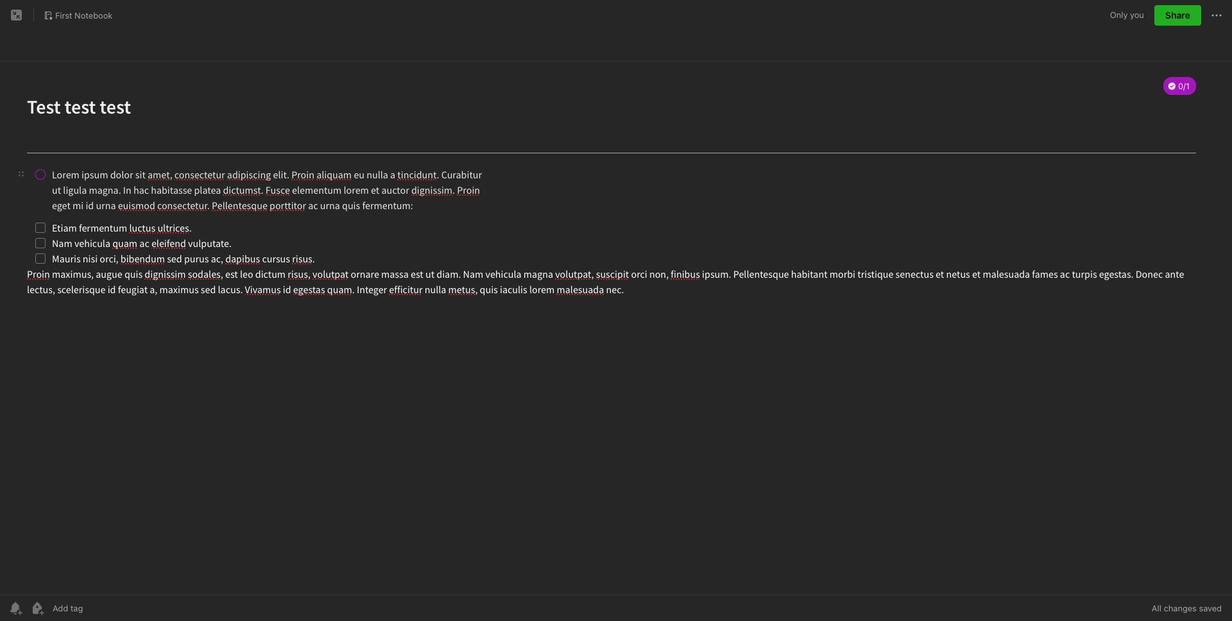 Task type: vqa. For each thing, say whether or not it's contained in the screenshot.
the Collapse note icon
yes



Task type: locate. For each thing, give the bounding box(es) containing it.
More actions field
[[1209, 5, 1225, 26]]

only you
[[1110, 10, 1144, 20]]

notebook
[[75, 10, 113, 20]]

Note Editor text field
[[0, 62, 1232, 595]]

first notebook button
[[39, 6, 117, 24]]

more actions image
[[1209, 8, 1225, 23]]

first
[[55, 10, 72, 20]]



Task type: describe. For each thing, give the bounding box(es) containing it.
you
[[1130, 10, 1144, 20]]

all changes saved
[[1152, 603, 1222, 614]]

only
[[1110, 10, 1128, 20]]

note window element
[[0, 0, 1232, 621]]

add tag image
[[30, 601, 45, 616]]

all
[[1152, 603, 1162, 614]]

collapse note image
[[9, 8, 24, 23]]

add a reminder image
[[8, 601, 23, 616]]

first notebook
[[55, 10, 113, 20]]

Add tag field
[[51, 603, 148, 614]]

saved
[[1199, 603, 1222, 614]]

share button
[[1155, 5, 1202, 26]]

changes
[[1164, 603, 1197, 614]]

share
[[1166, 10, 1191, 21]]



